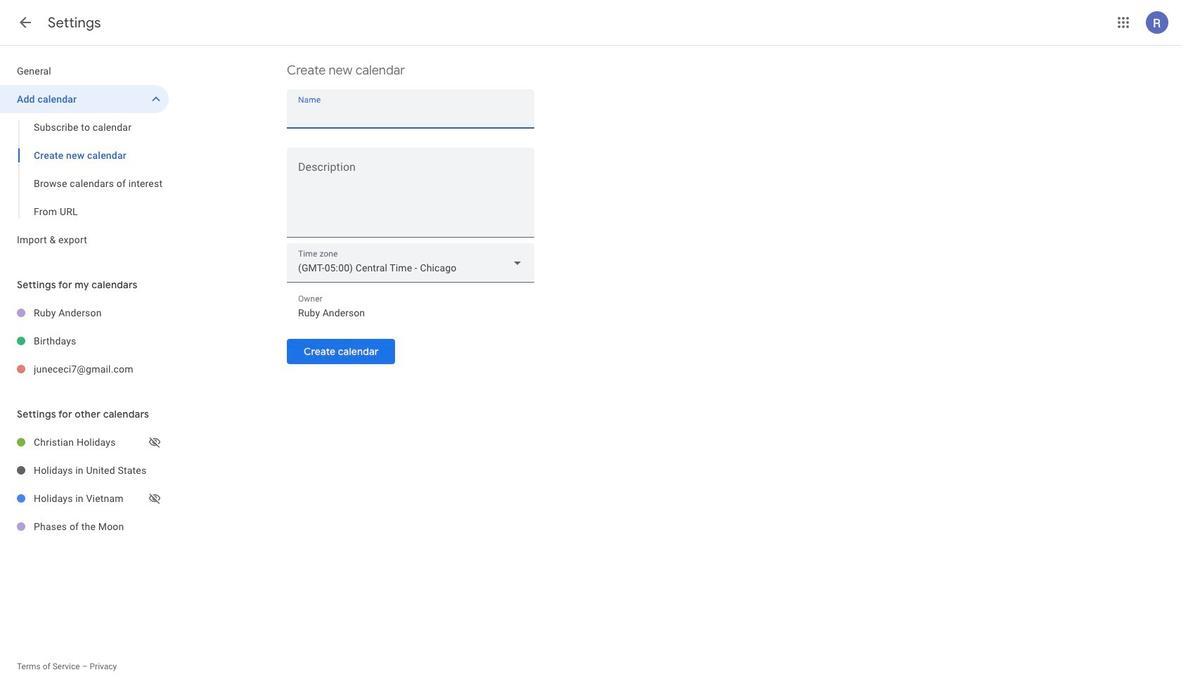 Task type: vqa. For each thing, say whether or not it's contained in the screenshot.
"20" ELEMENT
no



Task type: describe. For each thing, give the bounding box(es) containing it.
holidays in vietnam tree item
[[0, 485, 169, 513]]

holidays in united states tree item
[[0, 456, 169, 485]]

2 tree from the top
[[0, 299, 169, 383]]

ruby anderson tree item
[[0, 299, 169, 327]]

3 tree from the top
[[0, 428, 169, 541]]

phases of the moon tree item
[[0, 513, 169, 541]]

add calendar tree item
[[0, 85, 169, 113]]

go back image
[[17, 14, 34, 31]]



Task type: locate. For each thing, give the bounding box(es) containing it.
junececi7@gmail.com tree item
[[0, 355, 169, 383]]

2 vertical spatial tree
[[0, 428, 169, 541]]

christian holidays tree item
[[0, 428, 169, 456]]

1 tree from the top
[[0, 57, 169, 254]]

heading
[[48, 14, 101, 32]]

None text field
[[298, 104, 523, 124], [287, 164, 534, 231], [298, 303, 523, 323], [298, 104, 523, 124], [287, 164, 534, 231], [298, 303, 523, 323]]

None field
[[287, 243, 534, 283]]

0 vertical spatial tree
[[0, 57, 169, 254]]

birthdays tree item
[[0, 327, 169, 355]]

group
[[0, 113, 169, 226]]

1 vertical spatial tree
[[0, 299, 169, 383]]

tree
[[0, 57, 169, 254], [0, 299, 169, 383], [0, 428, 169, 541]]



